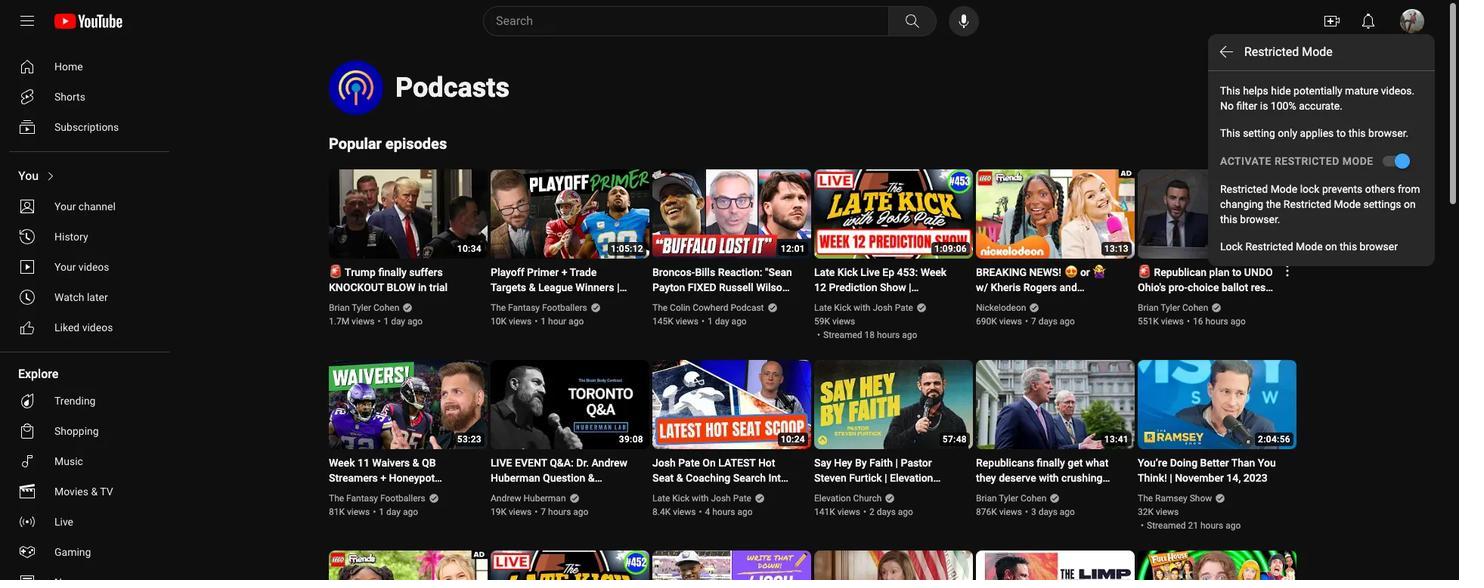 Task type: vqa. For each thing, say whether or not it's contained in the screenshot.


Task type: locate. For each thing, give the bounding box(es) containing it.
mode up the prevents
[[1343, 155, 1374, 167]]

podcast inside the breaking news! 😍 or 🙅‍♀️ w/ kheris rogers and pressley hosbach i lego friends podcast ep 13
[[1014, 312, 1053, 324]]

late kick with josh pate link up the 59k views streamed 18 hours ago
[[814, 301, 914, 315]]

🚨 inside '🚨 republican plan to undo ohio's pro-choice ballot result backfires'
[[1138, 266, 1152, 278]]

brian tyler cohen for blow
[[329, 302, 400, 313]]

views down the have
[[676, 316, 699, 327]]

1 horizontal spatial late kick with josh pate link
[[814, 301, 914, 315]]

browser. down videos.
[[1369, 127, 1409, 139]]

the fantasy footballers for football
[[491, 302, 587, 313]]

kick left "cut)"
[[653, 502, 673, 514]]

this inside 'this helps hide potentially mature videos. no filter is 100% accurate.'
[[1221, 85, 1241, 97]]

shopping link
[[9, 416, 163, 446], [9, 416, 163, 446]]

views right 1.7m
[[352, 316, 375, 327]]

0 horizontal spatial josh
[[653, 457, 676, 469]]

- down winners
[[598, 296, 602, 309]]

0 vertical spatial you
[[18, 169, 39, 183]]

1 day ago for russell
[[708, 316, 747, 327]]

1 horizontal spatial ep
[[1056, 312, 1068, 324]]

0 horizontal spatial coaching
[[686, 472, 731, 484]]

& inside live event q&a: dr. andrew huberman question & answer in toronto, on
[[588, 472, 595, 484]]

this for this setting only applies to this browser.
[[1221, 127, 1241, 139]]

church up 2
[[853, 493, 882, 504]]

1 horizontal spatial cohen
[[1021, 493, 1047, 504]]

steven
[[814, 472, 847, 484]]

answer
[[491, 487, 526, 499]]

breaking news! 😍 or 🙅‍♀️ w/ kheris rogers and pressley hosbach i lego friends podcast ep 13 link
[[976, 265, 1117, 324]]

1 down the colin cowherd podcast link
[[708, 316, 713, 327]]

huberman
[[491, 472, 540, 484], [524, 493, 566, 504]]

1 vertical spatial this
[[1221, 213, 1238, 225]]

- inside "week 11 waivers & qb streamers + honeypot players | fantasy football 2023 - ep. 1503"
[[356, 502, 359, 514]]

1 day ago down blow at left
[[384, 316, 423, 327]]

0 horizontal spatial +
[[381, 472, 387, 484]]

primer
[[527, 266, 559, 278]]

football inside the playoff primer + trade targets & league winners | fantasy football 2023 - ep. 1504
[[531, 296, 569, 309]]

activate
[[1221, 155, 1272, 167]]

late inside late kick live ep 453: week 12 prediction show | coaching searches | new jp poll | heisman thoughts
[[814, 266, 835, 278]]

1 horizontal spatial pate
[[733, 493, 752, 504]]

0 vertical spatial late kick with josh pate link
[[814, 301, 914, 315]]

live event q&a: dr. andrew huberman question & answer in toronto, on
[[491, 457, 628, 499]]

1 horizontal spatial brian tyler cohen
[[976, 493, 1047, 504]]

show down "november"
[[1190, 493, 1212, 504]]

0 horizontal spatial cohen
[[374, 302, 400, 313]]

views left 3
[[999, 507, 1022, 517]]

2 horizontal spatial 2023
[[1244, 472, 1268, 484]]

0 vertical spatial to
[[1337, 127, 1346, 139]]

1 vertical spatial the fantasy footballers link
[[329, 492, 426, 505]]

hours inside 32k views streamed 21 hours ago
[[1201, 520, 1224, 531]]

0 vertical spatial coaching
[[814, 296, 859, 309]]

days for elevation
[[877, 507, 896, 517]]

lock
[[1300, 183, 1320, 195]]

to right applies in the right top of the page
[[1337, 127, 1346, 139]]

this
[[1221, 85, 1241, 97], [1221, 127, 1241, 139]]

live up prediction in the right of the page
[[861, 266, 880, 278]]

podcast down 'hosbach'
[[1014, 312, 1053, 324]]

streamed inside 32k views streamed 21 hours ago
[[1147, 520, 1186, 531]]

0 vertical spatial andrew
[[592, 457, 628, 469]]

the for broncos-bills reaction: "sean payton fixed russell wilson," bills have "peaked" | colin cowherd nfl
[[653, 302, 668, 313]]

kick for 1:09:06 link
[[838, 266, 858, 278]]

fantasy down targets
[[491, 296, 528, 309]]

ep
[[883, 266, 895, 278], [1056, 312, 1068, 324]]

1 for fixed
[[708, 316, 713, 327]]

+ up 'league'
[[562, 266, 568, 278]]

the fantasy footballers link up hour
[[491, 301, 588, 315]]

1
[[384, 316, 389, 327], [541, 316, 546, 327], [708, 316, 713, 327], [379, 507, 384, 517]]

1 vertical spatial football
[[412, 487, 450, 499]]

josh pate on latest hot seat & coaching search intel - wednesday update (late kick cut)
[[653, 457, 790, 514]]

hey
[[834, 457, 853, 469]]

prediction
[[829, 281, 878, 293]]

mature
[[1345, 85, 1379, 97]]

4
[[705, 507, 710, 517]]

with for |
[[854, 302, 871, 313]]

restricted up undo
[[1246, 240, 1294, 253]]

2023 inside you're doing better than you think! | november 14, 2023
[[1244, 472, 1268, 484]]

1 vertical spatial pate
[[678, 457, 700, 469]]

1 horizontal spatial 🚨
[[1138, 266, 1152, 278]]

gaming link
[[9, 537, 163, 567], [9, 537, 163, 567]]

late kick with josh pate
[[814, 302, 913, 313], [653, 493, 752, 504]]

1 horizontal spatial live
[[861, 266, 880, 278]]

late kick with josh pate link for wednesday
[[653, 492, 753, 505]]

0 horizontal spatial the fantasy footballers
[[329, 493, 426, 504]]

views down the wednesday
[[673, 507, 696, 517]]

kick up the 8.4k views on the left bottom of page
[[672, 493, 690, 504]]

ohio's
[[1138, 281, 1166, 293]]

&
[[529, 281, 536, 293], [413, 457, 419, 469], [588, 472, 595, 484], [677, 472, 683, 484], [91, 485, 98, 498]]

1 vertical spatial week
[[329, 457, 355, 469]]

choice
[[1188, 281, 1219, 293]]

2 🚨 from the left
[[1138, 266, 1152, 278]]

ago down honeypot on the left bottom
[[403, 507, 418, 517]]

the ramsey show
[[1138, 493, 1212, 504]]

your up history
[[54, 200, 76, 212]]

0 horizontal spatial brian tyler cohen
[[329, 302, 400, 313]]

brian for 🚨 republican plan to undo ohio's pro-choice ballot result backfires
[[1138, 302, 1159, 313]]

watch later link
[[9, 282, 163, 312], [9, 282, 163, 312]]

streamed inside the 59k views streamed 18 hours ago
[[824, 330, 863, 340]]

2 vertical spatial pate
[[733, 493, 752, 504]]

streamed for late kick live ep 453: week 12 prediction show | coaching searches | new jp poll | heisman thoughts
[[824, 330, 863, 340]]

| inside you're doing better than you think! | november 14, 2023
[[1170, 472, 1173, 484]]

views down backfires
[[1161, 316, 1184, 327]]

cowherd inside broncos-bills reaction: "sean payton fixed russell wilson," bills have "peaked" | colin cowherd nfl
[[653, 312, 695, 324]]

andrew inside live event q&a: dr. andrew huberman question & answer in toronto, on
[[592, 457, 628, 469]]

views inside 32k views streamed 21 hours ago
[[1156, 507, 1179, 517]]

brian up 876k
[[976, 493, 997, 504]]

cohen up 16
[[1183, 302, 1209, 313]]

16
[[1193, 316, 1204, 327]]

7 down 'hosbach'
[[1032, 316, 1037, 327]]

2023 inside "week 11 waivers & qb streamers + honeypot players | fantasy football 2023 - ep. 1503"
[[329, 502, 353, 514]]

hosbach
[[1019, 296, 1062, 309]]

-
[[598, 296, 602, 309], [653, 487, 656, 499], [356, 502, 359, 514]]

1 vertical spatial the fantasy footballers
[[329, 493, 426, 504]]

and
[[1060, 281, 1077, 293]]

live
[[861, 266, 880, 278], [54, 516, 73, 528]]

day for blow
[[391, 316, 405, 327]]

1 horizontal spatial josh
[[711, 493, 731, 504]]

no
[[1221, 100, 1234, 112]]

live inside late kick live ep 453: week 12 prediction show | coaching searches | new jp poll | heisman thoughts
[[861, 266, 880, 278]]

10:24 link
[[653, 360, 811, 451]]

0 vertical spatial show
[[880, 281, 906, 293]]

browser. inside 'restricted mode lock prevents others from changing the restricted mode settings on this browser.'
[[1240, 213, 1281, 225]]

+ inside the playoff primer + trade targets & league winners | fantasy football 2023 - ep. 1504
[[562, 266, 568, 278]]

1 right '1.7m views'
[[384, 316, 389, 327]]

ago for breaking news! 😍 or 🙅‍♀️ w/ kheris rogers and pressley hosbach i lego friends podcast ep 13
[[1060, 316, 1075, 327]]

footballers for football
[[542, 302, 587, 313]]

2 vertical spatial -
[[356, 502, 359, 514]]

in down suffers
[[418, 281, 427, 293]]

finally up blow at left
[[378, 266, 407, 278]]

ago for say hey by faith | pastor steven furtick | elevation church
[[898, 507, 913, 517]]

week
[[921, 266, 947, 278], [329, 457, 355, 469]]

1 horizontal spatial show
[[1190, 493, 1212, 504]]

the up 81k
[[329, 493, 344, 504]]

1 hour, 9 minutes, 6 seconds element
[[935, 244, 967, 254]]

brian tyler cohen for ohio's
[[1138, 302, 1209, 313]]

day for fixed
[[715, 316, 729, 327]]

say
[[814, 457, 832, 469]]

browser. down the the
[[1240, 213, 1281, 225]]

1 vertical spatial coaching
[[686, 472, 731, 484]]

videos up later in the bottom of the page
[[79, 261, 109, 273]]

views inside the 59k views streamed 18 hours ago
[[833, 316, 855, 327]]

1 horizontal spatial with
[[854, 302, 871, 313]]

7
[[1032, 316, 1037, 327], [541, 507, 546, 517]]

1 vertical spatial josh
[[653, 457, 676, 469]]

1 horizontal spatial bills
[[695, 266, 716, 278]]

🚨 for 🚨 trump finally suffers knockout blow in trial
[[329, 266, 343, 278]]

2 horizontal spatial cohen
[[1183, 302, 1209, 313]]

kick up prediction in the right of the page
[[838, 266, 858, 278]]

0 vertical spatial week
[[921, 266, 947, 278]]

ep inside late kick live ep 453: week 12 prediction show | coaching searches | new jp poll | heisman thoughts
[[883, 266, 895, 278]]

2 horizontal spatial pate
[[895, 302, 913, 313]]

None search field
[[456, 6, 940, 36]]

1 horizontal spatial footballers
[[542, 302, 587, 313]]

liked
[[54, 321, 80, 333]]

13 minutes, 13 seconds element
[[1105, 244, 1129, 254]]

tyler for deserve
[[999, 493, 1019, 504]]

popular
[[329, 135, 382, 153]]

0 vertical spatial footballers
[[542, 302, 587, 313]]

tyler for ohio's
[[1161, 302, 1181, 313]]

coaching up poll
[[814, 296, 859, 309]]

Search text field
[[496, 11, 886, 31]]

13 minutes, 41 seconds element
[[1105, 434, 1129, 445]]

to inside '🚨 republican plan to undo ohio's pro-choice ballot result backfires'
[[1233, 266, 1242, 278]]

trump
[[345, 266, 376, 278]]

brian up 1.7m
[[329, 302, 350, 313]]

search
[[733, 472, 766, 484]]

explore
[[18, 367, 59, 381]]

1 vertical spatial browser.
[[1240, 213, 1281, 225]]

late kick with josh pate up 4
[[653, 493, 752, 504]]

- down players
[[356, 502, 359, 514]]

0 vertical spatial pate
[[895, 302, 913, 313]]

2 vertical spatial with
[[692, 493, 709, 504]]

mode up the the
[[1271, 183, 1298, 195]]

ep left 453:
[[883, 266, 895, 278]]

ago right 21
[[1226, 520, 1241, 531]]

views right 10k
[[509, 316, 532, 327]]

kick inside josh pate on latest hot seat & coaching search intel - wednesday update (late kick cut)
[[653, 502, 673, 514]]

ep. inside the playoff primer + trade targets & league winners | fantasy football 2023 - ep. 1504
[[604, 296, 619, 309]]

1 this from the top
[[1221, 85, 1241, 97]]

days down 'hosbach'
[[1039, 316, 1058, 327]]

settings
[[1364, 198, 1402, 210]]

videos for liked videos
[[82, 321, 113, 333]]

1 your from the top
[[54, 200, 76, 212]]

videos.
[[1381, 85, 1415, 97]]

show up searches
[[880, 281, 906, 293]]

views for 🚨 republican plan to undo ohio's pro-choice ballot result backfires
[[1161, 316, 1184, 327]]

1 vertical spatial 2023
[[1244, 472, 1268, 484]]

& inside "week 11 waivers & qb streamers + honeypot players | fantasy football 2023 - ep. 1503"
[[413, 457, 419, 469]]

1504
[[491, 312, 515, 324]]

0 horizontal spatial finally
[[378, 266, 407, 278]]

1 🚨 from the left
[[329, 266, 343, 278]]

- down 'seat'
[[653, 487, 656, 499]]

| right winners
[[617, 281, 620, 293]]

7 for toronto,
[[541, 507, 546, 517]]

podcasts main content
[[181, 42, 1447, 580]]

7 down andrew huberman link
[[541, 507, 546, 517]]

0 horizontal spatial late kick with josh pate
[[653, 493, 752, 504]]

1 horizontal spatial the fantasy footballers link
[[491, 301, 588, 315]]

broncos-
[[653, 266, 695, 278]]

- inside josh pate on latest hot seat & coaching search intel - wednesday update (late kick cut)
[[653, 487, 656, 499]]

2 horizontal spatial brian tyler cohen
[[1138, 302, 1209, 313]]

1 vertical spatial in
[[529, 487, 537, 499]]

1 horizontal spatial the fantasy footballers
[[491, 302, 587, 313]]

restricted up hide
[[1245, 45, 1299, 59]]

lock restricted mode on this browser
[[1221, 240, 1398, 253]]

tyler up '1.7m views'
[[352, 302, 371, 313]]

1 horizontal spatial -
[[598, 296, 602, 309]]

0 horizontal spatial bills
[[653, 296, 673, 309]]

0 vertical spatial bills
[[695, 266, 716, 278]]

ago for 🚨 republican plan to undo ohio's pro-choice ballot result backfires
[[1231, 316, 1246, 327]]

1 vertical spatial this
[[1221, 127, 1241, 139]]

late kick with josh pate up the 59k views streamed 18 hours ago
[[814, 302, 913, 313]]

8.4k
[[653, 507, 671, 517]]

josh pate on latest hot seat & coaching search intel - wednesday update (late kick cut) link
[[653, 455, 793, 514]]

| down faith
[[885, 472, 887, 484]]

1 horizontal spatial in
[[529, 487, 537, 499]]

with right 'deserve'
[[1039, 472, 1059, 484]]

1 vertical spatial streamed
[[1147, 520, 1186, 531]]

1 day ago for in
[[384, 316, 423, 327]]

1 horizontal spatial elevation
[[890, 472, 933, 484]]

0 horizontal spatial -
[[356, 502, 359, 514]]

you inside you're doing better than you think! | november 14, 2023
[[1258, 457, 1276, 469]]

2 horizontal spatial -
[[653, 487, 656, 499]]

days for pressley
[[1039, 316, 1058, 327]]

the for week 11 waivers & qb streamers + honeypot players | fantasy football 2023 - ep. 1503
[[329, 493, 344, 504]]

kick inside late kick live ep 453: week 12 prediction show | coaching searches | new jp poll | heisman thoughts
[[838, 266, 858, 278]]

🚨 republican plan to undo ohio's pro-choice ballot result backfires link
[[1138, 265, 1279, 309]]

fantasy up '1503'
[[372, 487, 409, 499]]

the up 10k
[[491, 302, 506, 313]]

12:01
[[781, 244, 805, 254]]

1 day ago down honeypot on the left bottom
[[379, 507, 418, 517]]

this up no
[[1221, 85, 1241, 97]]

0 vertical spatial ep.
[[604, 296, 619, 309]]

🚨 left "trump"
[[329, 266, 343, 278]]

1 horizontal spatial brian tyler cohen link
[[976, 492, 1048, 505]]

1 vertical spatial finally
[[1037, 457, 1065, 469]]

& up the wednesday
[[677, 472, 683, 484]]

0 horizontal spatial late kick with josh pate link
[[653, 492, 753, 505]]

0 vertical spatial on
[[1404, 198, 1416, 210]]

late kick live ep 453: week 12 prediction show | coaching searches | new jp poll | heisman thoughts link
[[814, 265, 955, 324]]

1 for blow
[[384, 316, 389, 327]]

this setting only applies to this browser.
[[1221, 127, 1409, 139]]

pate up 4 hours ago
[[733, 493, 752, 504]]

1 vertical spatial late
[[814, 302, 832, 313]]

1 horizontal spatial late kick with josh pate
[[814, 302, 913, 313]]

2 hours, 4 minutes, 56 seconds element
[[1258, 434, 1291, 445]]

7 for hosbach
[[1032, 316, 1037, 327]]

videos down later in the bottom of the page
[[82, 321, 113, 333]]

ago down blow at left
[[408, 316, 423, 327]]

hours right 16
[[1206, 316, 1229, 327]]

57:48 link
[[814, 360, 973, 451]]

this inside 'restricted mode lock prevents others from changing the restricted mode settings on this browser.'
[[1221, 213, 1238, 225]]

views for live event q&a: dr. andrew huberman question & answer in toronto, on
[[509, 507, 532, 517]]

0 horizontal spatial andrew
[[491, 493, 521, 504]]

ago down update
[[738, 507, 753, 517]]

& left qb
[[413, 457, 419, 469]]

ago inside 32k views streamed 21 hours ago
[[1226, 520, 1241, 531]]

0 vertical spatial this
[[1221, 85, 1241, 97]]

say hey by faith | pastor steven furtick | elevation church link
[[814, 455, 955, 499]]

football down honeypot on the left bottom
[[412, 487, 450, 499]]

ago down '"peaked"'
[[732, 316, 747, 327]]

furtick
[[849, 472, 882, 484]]

2 vertical spatial josh
[[711, 493, 731, 504]]

the fantasy footballers link up the 81k views
[[329, 492, 426, 505]]

0 horizontal spatial live
[[54, 516, 73, 528]]

waivers
[[372, 457, 410, 469]]

footballers up 1 hour ago
[[542, 302, 587, 313]]

views down elevation church link
[[838, 507, 861, 517]]

the fantasy footballers
[[491, 302, 587, 313], [329, 493, 426, 504]]

ago inside the 59k views streamed 18 hours ago
[[902, 330, 918, 340]]

1 horizontal spatial brian
[[976, 493, 997, 504]]

late kick with josh pate link
[[814, 301, 914, 315], [653, 492, 753, 505]]

brian for republicans finally get what they deserve with crushing lawsuits
[[976, 493, 997, 504]]

cohen for ohio's
[[1183, 302, 1209, 313]]

brian tyler cohen link up '1.7m views'
[[329, 301, 400, 315]]

81k views
[[329, 507, 370, 517]]

1 vertical spatial ep
[[1056, 312, 1068, 324]]

2023 down than
[[1244, 472, 1268, 484]]

ago down i
[[1060, 316, 1075, 327]]

than
[[1232, 457, 1256, 469]]

1 vertical spatial you
[[1258, 457, 1276, 469]]

ago right hour
[[569, 316, 584, 327]]

0 vertical spatial josh
[[873, 302, 893, 313]]

1 vertical spatial your
[[54, 261, 76, 273]]

| down russell
[[744, 296, 747, 309]]

this down no
[[1221, 127, 1241, 139]]

elevation up 141k views
[[814, 493, 851, 504]]

2 vertical spatial late
[[653, 493, 670, 504]]

shorts
[[54, 91, 85, 103]]

0 horizontal spatial brian
[[329, 302, 350, 313]]

1 vertical spatial -
[[653, 487, 656, 499]]

& inside josh pate on latest hot seat & coaching search intel - wednesday update (late kick cut)
[[677, 472, 683, 484]]

coaching inside late kick live ep 453: week 12 prediction show | coaching searches | new jp poll | heisman thoughts
[[814, 296, 859, 309]]

restricted mode
[[1245, 45, 1333, 59]]

57 minutes, 48 seconds element
[[943, 434, 967, 445]]

hours inside the 59k views streamed 18 hours ago
[[877, 330, 900, 340]]

pate left on
[[678, 457, 700, 469]]

1 right the 81k views
[[379, 507, 384, 517]]

brian tyler cohen up '1.7m views'
[[329, 302, 400, 313]]

andrew huberman link
[[491, 492, 567, 505]]

2023 down players
[[329, 502, 353, 514]]

others
[[1366, 183, 1396, 195]]

hour
[[548, 316, 567, 327]]

late for late kick live ep 453: week 12 prediction show | coaching searches | new jp poll | heisman thoughts
[[814, 302, 832, 313]]

0 vertical spatial late kick with josh pate
[[814, 302, 913, 313]]

church inside say hey by faith | pastor steven furtick | elevation church
[[814, 487, 848, 499]]

live down the movies
[[54, 516, 73, 528]]

1 horizontal spatial tyler
[[999, 493, 1019, 504]]

551k views
[[1138, 316, 1184, 327]]

with
[[854, 302, 871, 313], [1039, 472, 1059, 484], [692, 493, 709, 504]]

1 vertical spatial elevation
[[814, 493, 851, 504]]

0 vertical spatial football
[[531, 296, 569, 309]]

to up "ballot"
[[1233, 266, 1242, 278]]

ep. down winners
[[604, 296, 619, 309]]

1 vertical spatial 7
[[541, 507, 546, 517]]

| right poll
[[835, 312, 838, 324]]

1 horizontal spatial streamed
[[1147, 520, 1186, 531]]

late up 8.4k
[[653, 493, 670, 504]]

elevation down pastor
[[890, 472, 933, 484]]

12:01 link
[[653, 169, 811, 260]]

0 horizontal spatial browser.
[[1240, 213, 1281, 225]]

🚨 inside 🚨 trump finally suffers knockout blow in trial
[[329, 266, 343, 278]]

week 11 waivers & qb streamers + honeypot players | fantasy football 2023 - ep. 1503 link
[[329, 455, 470, 514]]

0 vertical spatial 7
[[1032, 316, 1037, 327]]

with up the 59k views streamed 18 hours ago
[[854, 302, 871, 313]]

the
[[491, 302, 506, 313], [653, 302, 668, 313], [329, 493, 344, 504], [1138, 493, 1153, 504]]

0 vertical spatial ep
[[883, 266, 895, 278]]

your videos
[[54, 261, 109, 273]]

2 horizontal spatial with
[[1039, 472, 1059, 484]]

ago for playoff primer + trade targets & league winners | fantasy football 2023 - ep. 1504
[[569, 316, 584, 327]]

is
[[1260, 100, 1268, 112]]

say hey by faith | pastor steven furtick | elevation church
[[814, 457, 933, 499]]

1 horizontal spatial podcast
[[1014, 312, 1053, 324]]

2 your from the top
[[54, 261, 76, 273]]

restricted down the lock in the right of the page
[[1284, 198, 1332, 210]]

0 horizontal spatial brian tyler cohen link
[[329, 301, 400, 315]]

finally inside republicans finally get what they deserve with crushing lawsuits
[[1037, 457, 1065, 469]]

or
[[1081, 266, 1090, 278]]

1 horizontal spatial browser.
[[1369, 127, 1409, 139]]

0 vertical spatial the fantasy footballers
[[491, 302, 587, 313]]

later
[[87, 291, 108, 303]]

21
[[1188, 520, 1199, 531]]

🚨 up 'ohio's'
[[1138, 266, 1152, 278]]

on
[[1404, 198, 1416, 210], [1326, 240, 1338, 253]]

week right 453:
[[921, 266, 947, 278]]

0 horizontal spatial tyler
[[352, 302, 371, 313]]

brian tyler cohen for deserve
[[976, 493, 1047, 504]]

2 this from the top
[[1221, 127, 1241, 139]]

day down '"peaked"'
[[715, 316, 729, 327]]

0 horizontal spatial church
[[814, 487, 848, 499]]

1:05:12 link
[[491, 169, 650, 260]]

views right 59k at the right bottom
[[833, 316, 855, 327]]

gaming
[[54, 546, 91, 558]]

13:13
[[1105, 244, 1129, 254]]

ep left 13
[[1056, 312, 1068, 324]]



Task type: describe. For each thing, give the bounding box(es) containing it.
ago for broncos-bills reaction: "sean payton fixed russell wilson," bills have "peaked" | colin cowherd nfl
[[732, 316, 747, 327]]

ago for live event q&a: dr. andrew huberman question & answer in toronto, on
[[573, 507, 589, 517]]

week 11 waivers & qb streamers + honeypot players | fantasy football 2023 - ep. 1503
[[329, 457, 450, 514]]

19k views
[[491, 507, 532, 517]]

streamed for you're doing better than you think! | november 14, 2023
[[1147, 520, 1186, 531]]

10:15
[[1266, 244, 1291, 254]]

brian for 🚨 trump finally suffers knockout blow in trial
[[329, 302, 350, 313]]

kick for late kick live ep 453: week 12 prediction show | coaching searches | new jp poll | heisman thoughts link
[[834, 302, 852, 313]]

hours for live event q&a: dr. andrew huberman question & answer in toronto, on
[[548, 507, 571, 517]]

mode right the 10:15
[[1296, 240, 1323, 253]]

pate inside josh pate on latest hot seat & coaching search intel - wednesday update (late kick cut)
[[678, 457, 700, 469]]

footballers for fantasy
[[380, 493, 426, 504]]

1 vertical spatial show
[[1190, 493, 1212, 504]]

changing
[[1221, 198, 1264, 210]]

have
[[675, 296, 698, 309]]

republicans finally get what they deserve with crushing lawsuits link
[[976, 455, 1117, 499]]

10 minutes, 34 seconds element
[[457, 244, 482, 254]]

elevation church
[[814, 493, 882, 504]]

cut)
[[676, 502, 696, 514]]

watch later
[[54, 291, 108, 303]]

reaction:
[[718, 266, 763, 278]]

1 for streamers
[[379, 507, 384, 517]]

in inside live event q&a: dr. andrew huberman question & answer in toronto, on
[[529, 487, 537, 499]]

trade
[[570, 266, 597, 278]]

liked videos
[[54, 321, 113, 333]]

🚨 republican plan to undo ohio's pro-choice ballot result backfires
[[1138, 266, 1278, 309]]

| left "new"
[[908, 296, 911, 309]]

2:04:56 link
[[1138, 360, 1297, 451]]

views for breaking news! 😍 or 🙅‍♀️ w/ kheris rogers and pressley hosbach i lego friends podcast ep 13
[[999, 316, 1022, 327]]

views for broncos-bills reaction: "sean payton fixed russell wilson," bills have "peaked" | colin cowherd nfl
[[676, 316, 699, 327]]

republicans finally get what they deserve with crushing lawsuits
[[976, 457, 1109, 499]]

payton
[[653, 281, 685, 293]]

453:
[[897, 266, 918, 278]]

activate restricted mode
[[1221, 155, 1374, 167]]

12 minutes, 1 second element
[[781, 244, 805, 254]]

this helps hide potentially mature videos. no filter is 100% accurate.
[[1221, 85, 1415, 112]]

39 minutes, 8 seconds element
[[619, 434, 644, 445]]

podcasts
[[395, 72, 510, 104]]

dr.
[[576, 457, 589, 469]]

josh for prediction
[[873, 302, 893, 313]]

restricted up the lock in the right of the page
[[1275, 155, 1340, 167]]

late kick live ep 453: week 12 prediction show | coaching searches | new jp poll | heisman thoughts
[[814, 266, 950, 324]]

browser
[[1360, 240, 1398, 253]]

lock restricted mode on this browser link
[[1221, 239, 1398, 254]]

week inside "week 11 waivers & qb streamers + honeypot players | fantasy football 2023 - ep. 1503"
[[329, 457, 355, 469]]

fantasy inside the playoff primer + trade targets & league winners | fantasy football 2023 - ep. 1504
[[491, 296, 528, 309]]

ep inside the breaking news! 😍 or 🙅‍♀️ w/ kheris rogers and pressley hosbach i lego friends podcast ep 13
[[1056, 312, 1068, 324]]

1 vertical spatial andrew
[[491, 493, 521, 504]]

potentially
[[1294, 85, 1343, 97]]

12
[[814, 281, 826, 293]]

restricted mode lock prevents others from changing the restricted mode settings on this browser.
[[1221, 183, 1421, 225]]

by
[[855, 457, 867, 469]]

10 minutes, 24 seconds element
[[781, 434, 805, 445]]

0 horizontal spatial colin
[[670, 302, 691, 313]]

better
[[1201, 457, 1229, 469]]

1.7m
[[329, 316, 349, 327]]

Podcasts text field
[[395, 72, 510, 104]]

home
[[54, 60, 83, 73]]

result
[[1251, 281, 1278, 293]]

the fantasy footballers link for fantasy
[[329, 492, 426, 505]]

elevation inside say hey by faith | pastor steven furtick | elevation church
[[890, 472, 933, 484]]

ballot
[[1222, 281, 1249, 293]]

trending
[[54, 395, 96, 407]]

551k
[[1138, 316, 1159, 327]]

brian tyler cohen link for blow
[[329, 301, 400, 315]]

pate for prediction
[[895, 302, 913, 313]]

suffers
[[409, 266, 443, 278]]

with for intel
[[692, 493, 709, 504]]

59k
[[814, 316, 830, 327]]

football inside "week 11 waivers & qb streamers + honeypot players | fantasy football 2023 - ep. 1503"
[[412, 487, 450, 499]]

late kick with josh pate for wednesday
[[653, 493, 752, 504]]

the fantasy footballers link for football
[[491, 301, 588, 315]]

| inside "week 11 waivers & qb streamers + honeypot players | fantasy football 2023 - ep. 1503"
[[367, 487, 369, 499]]

coaching inside josh pate on latest hot seat & coaching search intel - wednesday update (late kick cut)
[[686, 472, 731, 484]]

finally inside 🚨 trump finally suffers knockout blow in trial
[[378, 266, 407, 278]]

11
[[358, 457, 370, 469]]

2 vertical spatial this
[[1340, 240, 1357, 253]]

0 horizontal spatial elevation
[[814, 493, 851, 504]]

movies
[[54, 485, 88, 498]]

playoff primer + trade targets & league winners | fantasy football 2023 - ep. 1504 link
[[491, 265, 631, 324]]

week inside late kick live ep 453: week 12 prediction show | coaching searches | new jp poll | heisman thoughts
[[921, 266, 947, 278]]

views for republicans finally get what they deserve with crushing lawsuits
[[999, 507, 1022, 517]]

690k
[[976, 316, 997, 327]]

views for josh pate on latest hot seat & coaching search intel - wednesday update (late kick cut)
[[673, 507, 696, 517]]

late kick with josh pate link for searches
[[814, 301, 914, 315]]

fantasy up the 81k views
[[346, 493, 378, 504]]

| right faith
[[896, 457, 898, 469]]

views for playoff primer + trade targets & league winners | fantasy football 2023 - ep. 1504
[[509, 316, 532, 327]]

1 hour, 5 minutes, 12 seconds element
[[611, 244, 644, 254]]

josh for coaching
[[711, 493, 731, 504]]

only
[[1278, 127, 1298, 139]]

& left tv
[[91, 485, 98, 498]]

late for josh pate on latest hot seat & coaching search intel - wednesday update (late kick cut)
[[653, 493, 670, 504]]

1 vertical spatial on
[[1326, 240, 1338, 253]]

videos for your videos
[[79, 261, 109, 273]]

views for say hey by faith | pastor steven furtick | elevation church
[[838, 507, 861, 517]]

pressley
[[976, 296, 1017, 309]]

show inside late kick live ep 453: week 12 prediction show | coaching searches | new jp poll | heisman thoughts
[[880, 281, 906, 293]]

10 minutes, 15 seconds element
[[1266, 244, 1291, 254]]

event
[[515, 457, 547, 469]]

& inside the playoff primer + trade targets & league winners | fantasy football 2023 - ep. 1504
[[529, 281, 536, 293]]

setting
[[1243, 127, 1276, 139]]

tyler for blow
[[352, 302, 371, 313]]

cohen for deserve
[[1021, 493, 1047, 504]]

1 horizontal spatial church
[[853, 493, 882, 504]]

brian tyler cohen link for ohio's
[[1138, 301, 1210, 315]]

lock
[[1221, 240, 1243, 253]]

fantasy inside "week 11 waivers & qb streamers + honeypot players | fantasy football 2023 - ep. 1503"
[[372, 487, 409, 499]]

searches
[[862, 296, 906, 309]]

cohen for blow
[[374, 302, 400, 313]]

update
[[716, 487, 750, 499]]

your for your videos
[[54, 261, 76, 273]]

on
[[581, 487, 596, 499]]

2023 inside the playoff primer + trade targets & league winners | fantasy football 2023 - ep. 1504
[[572, 296, 596, 309]]

mode up potentially
[[1302, 45, 1333, 59]]

13
[[1070, 312, 1082, 324]]

mode down the prevents
[[1334, 198, 1361, 210]]

3
[[1032, 507, 1037, 517]]

13:13 link
[[976, 169, 1135, 260]]

ago for josh pate on latest hot seat & coaching search intel - wednesday update (late kick cut)
[[738, 507, 753, 517]]

53 minutes, 23 seconds element
[[457, 434, 482, 445]]

wednesday
[[659, 487, 713, 499]]

live event q&a: dr. andrew huberman question & answer in toronto, on link
[[491, 455, 631, 499]]

knockout
[[329, 281, 384, 293]]

josh inside josh pate on latest hot seat & coaching search intel - wednesday update (late kick cut)
[[653, 457, 676, 469]]

the fantasy footballers for fantasy
[[329, 493, 426, 504]]

in inside 🚨 trump finally suffers knockout blow in trial
[[418, 281, 427, 293]]

53:23 link
[[329, 360, 488, 451]]

🚨 for 🚨 republican plan to undo ohio's pro-choice ballot result backfires
[[1138, 266, 1152, 278]]

day for streamers
[[386, 507, 401, 517]]

1 vertical spatial bills
[[653, 296, 673, 309]]

0 horizontal spatial podcast
[[731, 302, 764, 313]]

0 vertical spatial browser.
[[1369, 127, 1409, 139]]

colin inside broncos-bills reaction: "sean payton fixed russell wilson," bills have "peaked" | colin cowherd nfl
[[750, 296, 774, 309]]

the for playoff primer + trade targets & league winners | fantasy football 2023 - ep. 1504
[[491, 302, 506, 313]]

channel
[[79, 200, 116, 212]]

7 hours ago
[[541, 507, 589, 517]]

from
[[1398, 183, 1421, 195]]

views for week 11 waivers & qb streamers + honeypot players | fantasy football 2023 - ep. 1503
[[347, 507, 370, 517]]

restricted up changing
[[1221, 183, 1268, 195]]

0 horizontal spatial you
[[18, 169, 39, 183]]

13:41
[[1105, 434, 1129, 445]]

ep. inside "week 11 waivers & qb streamers + honeypot players | fantasy football 2023 - ep. 1503"
[[362, 502, 377, 514]]

filter
[[1237, 100, 1258, 112]]

nickelodeon
[[976, 302, 1027, 313]]

jp
[[937, 296, 950, 309]]

+ inside "week 11 waivers & qb streamers + honeypot players | fantasy football 2023 - ep. 1503"
[[381, 472, 387, 484]]

players
[[329, 487, 364, 499]]

🙅‍♀️
[[1093, 266, 1107, 278]]

applies
[[1300, 127, 1334, 139]]

subscriptions
[[54, 121, 119, 133]]

| inside broncos-bills reaction: "sean payton fixed russell wilson," bills have "peaked" | colin cowherd nfl
[[744, 296, 747, 309]]

10:34
[[457, 244, 482, 254]]

accurate.
[[1299, 100, 1343, 112]]

ago for republicans finally get what they deserve with crushing lawsuits
[[1060, 507, 1075, 517]]

1 day ago for +
[[379, 507, 418, 517]]

this for this helps hide potentially mature videos. no filter is 100% accurate.
[[1221, 85, 1241, 97]]

pate for coaching
[[733, 493, 752, 504]]

1 vertical spatial huberman
[[524, 493, 566, 504]]

ago for 🚨 trump finally suffers knockout blow in trial
[[408, 316, 423, 327]]

nickelodeon link
[[976, 301, 1027, 315]]

ago for week 11 waivers & qb streamers + honeypot players | fantasy football 2023 - ep. 1503
[[403, 507, 418, 517]]

on inside 'restricted mode lock prevents others from changing the restricted mode settings on this browser.'
[[1404, 198, 1416, 210]]

the
[[1266, 198, 1281, 210]]

| inside the playoff primer + trade targets & league winners | fantasy football 2023 - ep. 1504
[[617, 281, 620, 293]]

with inside republicans finally get what they deserve with crushing lawsuits
[[1039, 472, 1059, 484]]

fantasy up 10k views
[[508, 302, 540, 313]]

ramsey
[[1156, 493, 1188, 504]]

doing
[[1170, 457, 1198, 469]]

episodes
[[386, 135, 447, 153]]

the for you're doing better than you think! | november 14, 2023
[[1138, 493, 1153, 504]]

breaking news! 😍 or 🙅‍♀️ w/ kheris rogers and pressley hosbach i lego friends podcast ep 13
[[976, 266, 1107, 324]]

lego
[[1070, 296, 1096, 309]]

2
[[870, 507, 875, 517]]

andrew huberman
[[491, 493, 566, 504]]

rogers
[[1024, 281, 1057, 293]]

kick for josh pate on latest hot seat & coaching search intel - wednesday update (late kick cut) link
[[672, 493, 690, 504]]

huberman inside live event q&a: dr. andrew huberman question & answer in toronto, on
[[491, 472, 540, 484]]

you're doing better than you think! | november 14, 2023 link
[[1138, 455, 1279, 485]]

hours for 🚨 republican plan to undo ohio's pro-choice ballot result backfires
[[1206, 316, 1229, 327]]

views for 🚨 trump finally suffers knockout blow in trial
[[352, 316, 375, 327]]

your for your channel
[[54, 200, 76, 212]]

hours for josh pate on latest hot seat & coaching search intel - wednesday update (late kick cut)
[[712, 507, 735, 517]]

avatar image image
[[1401, 9, 1425, 33]]

1 for &
[[541, 316, 546, 327]]

- inside the playoff primer + trade targets & league winners | fantasy football 2023 - ep. 1504
[[598, 296, 602, 309]]

days right 3
[[1039, 507, 1058, 517]]

wilson,"
[[756, 281, 793, 293]]

0 vertical spatial this
[[1349, 127, 1366, 139]]

| down 453:
[[909, 281, 912, 293]]

late kick with josh pate for searches
[[814, 302, 913, 313]]

3 days ago
[[1032, 507, 1075, 517]]

intel
[[769, 472, 790, 484]]

1 vertical spatial live
[[54, 516, 73, 528]]

7 days ago
[[1032, 316, 1075, 327]]

brian tyler cohen link for deserve
[[976, 492, 1048, 505]]



